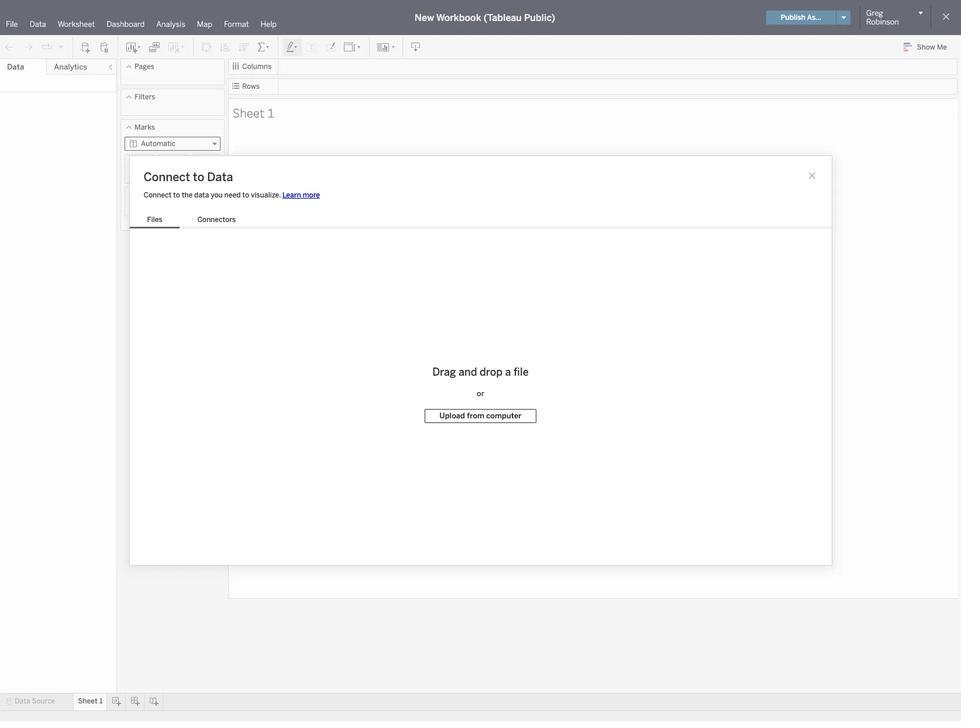 Task type: describe. For each thing, give the bounding box(es) containing it.
learn more link
[[282, 191, 320, 199]]

filters
[[135, 93, 155, 101]]

publish as... button
[[766, 11, 836, 25]]

show/hide cards image
[[377, 41, 395, 53]]

sort ascending image
[[219, 41, 231, 53]]

new workbook (tableau public)
[[415, 12, 555, 23]]

2 horizontal spatial to
[[242, 191, 249, 199]]

a
[[505, 366, 511, 379]]

connect for connect to data
[[144, 170, 190, 184]]

to for data
[[193, 170, 204, 184]]

greg
[[866, 9, 883, 18]]

0 vertical spatial 1
[[267, 104, 274, 121]]

more
[[303, 191, 320, 199]]

0 horizontal spatial sheet
[[78, 698, 98, 706]]

publish as...
[[781, 13, 821, 22]]

sort descending image
[[238, 41, 250, 53]]

data down undo 'icon'
[[7, 63, 24, 71]]

connect for connect to the data you need to visualize. learn more
[[144, 191, 172, 199]]

pause auto updates image
[[99, 41, 111, 53]]

publish
[[781, 13, 806, 22]]

analytics
[[54, 63, 87, 71]]

replay animation image
[[57, 43, 64, 50]]

data
[[194, 191, 209, 199]]

workbook
[[436, 12, 481, 23]]

totals image
[[257, 41, 271, 53]]

swap rows and columns image
[[201, 41, 212, 53]]

connect to the data you need to visualize. learn more
[[144, 191, 320, 199]]

analysis
[[156, 20, 185, 29]]

to for the
[[173, 191, 180, 199]]

greg robinson
[[866, 9, 899, 26]]

redo image
[[22, 41, 34, 53]]

need
[[224, 191, 241, 199]]

new data source image
[[80, 41, 92, 53]]

marks
[[135, 123, 155, 132]]

list box containing files
[[130, 214, 253, 229]]

upload from computer button
[[425, 409, 536, 423]]

show
[[917, 43, 935, 51]]

data up replay animation icon
[[30, 20, 46, 29]]

collapse image
[[107, 64, 114, 71]]

or
[[477, 390, 484, 399]]

connect to data
[[144, 170, 233, 184]]

data left source
[[15, 698, 30, 706]]



Task type: locate. For each thing, give the bounding box(es) containing it.
fit image
[[343, 41, 362, 53]]

show me button
[[898, 38, 958, 56]]

clear sheet image
[[167, 41, 186, 53]]

replay animation image
[[41, 41, 53, 53]]

download image
[[410, 41, 422, 53]]

pages
[[135, 63, 154, 71]]

show me
[[917, 43, 947, 51]]

computer
[[486, 412, 522, 421]]

0 horizontal spatial to
[[173, 191, 180, 199]]

2 connect from the top
[[144, 191, 172, 199]]

(tableau
[[484, 12, 522, 23]]

upload from computer
[[440, 412, 522, 421]]

me
[[937, 43, 947, 51]]

to right need
[[242, 191, 249, 199]]

rows
[[242, 82, 260, 91]]

data source
[[15, 698, 55, 706]]

show labels image
[[306, 41, 318, 53]]

detail
[[130, 205, 148, 212]]

source
[[32, 698, 55, 706]]

new worksheet image
[[125, 41, 142, 53]]

list box
[[130, 214, 253, 229]]

0 vertical spatial sheet
[[233, 104, 265, 121]]

sheet down rows
[[233, 104, 265, 121]]

sheet 1 right source
[[78, 698, 103, 706]]

1 down "columns"
[[267, 104, 274, 121]]

drag
[[432, 366, 456, 379]]

data
[[30, 20, 46, 29], [7, 63, 24, 71], [207, 170, 233, 184], [15, 698, 30, 706]]

sheet
[[233, 104, 265, 121], [78, 698, 98, 706]]

visualize.
[[251, 191, 281, 199]]

file
[[514, 366, 529, 379]]

0 horizontal spatial 1
[[99, 698, 103, 706]]

connect up the
[[144, 170, 190, 184]]

1
[[267, 104, 274, 121], [99, 698, 103, 706]]

1 horizontal spatial 1
[[267, 104, 274, 121]]

1 vertical spatial sheet
[[78, 698, 98, 706]]

text
[[200, 172, 212, 180]]

dashboard
[[107, 20, 145, 29]]

format workbook image
[[325, 41, 336, 53]]

map
[[197, 20, 212, 29]]

duplicate image
[[149, 41, 160, 53]]

sheet 1 down rows
[[233, 104, 274, 121]]

new
[[415, 12, 434, 23]]

to left the
[[173, 191, 180, 199]]

learn
[[282, 191, 301, 199]]

and
[[459, 366, 477, 379]]

connect
[[144, 170, 190, 184], [144, 191, 172, 199]]

the
[[182, 191, 193, 199]]

columns
[[242, 63, 272, 71]]

1 horizontal spatial sheet 1
[[233, 104, 274, 121]]

you
[[211, 191, 223, 199]]

files
[[147, 216, 162, 224]]

1 vertical spatial 1
[[99, 698, 103, 706]]

1 horizontal spatial sheet
[[233, 104, 265, 121]]

as...
[[807, 13, 821, 22]]

worksheet
[[58, 20, 95, 29]]

upload
[[440, 412, 465, 421]]

size
[[166, 172, 179, 180]]

0 horizontal spatial sheet 1
[[78, 698, 103, 706]]

sheet right source
[[78, 698, 98, 706]]

connect up detail
[[144, 191, 172, 199]]

highlight image
[[286, 41, 299, 53]]

1 horizontal spatial to
[[193, 170, 204, 184]]

to
[[193, 170, 204, 184], [173, 191, 180, 199], [242, 191, 249, 199]]

public)
[[524, 12, 555, 23]]

format
[[224, 20, 249, 29]]

data up you
[[207, 170, 233, 184]]

undo image
[[4, 41, 15, 53]]

robinson
[[866, 18, 899, 26]]

1 vertical spatial connect
[[144, 191, 172, 199]]

1 vertical spatial sheet 1
[[78, 698, 103, 706]]

1 connect from the top
[[144, 170, 190, 184]]

drag and drop a file
[[432, 366, 529, 379]]

sheet 1
[[233, 104, 274, 121], [78, 698, 103, 706]]

0 vertical spatial sheet 1
[[233, 104, 274, 121]]

1 right source
[[99, 698, 103, 706]]

file
[[6, 20, 18, 29]]

to up data
[[193, 170, 204, 184]]

drop
[[480, 366, 503, 379]]

0 vertical spatial connect
[[144, 170, 190, 184]]

from
[[467, 412, 484, 421]]

help
[[261, 20, 277, 29]]

color
[[131, 172, 147, 180]]

connectors
[[197, 216, 236, 224]]



Task type: vqa. For each thing, say whether or not it's contained in the screenshot.
PUBLIC)
yes



